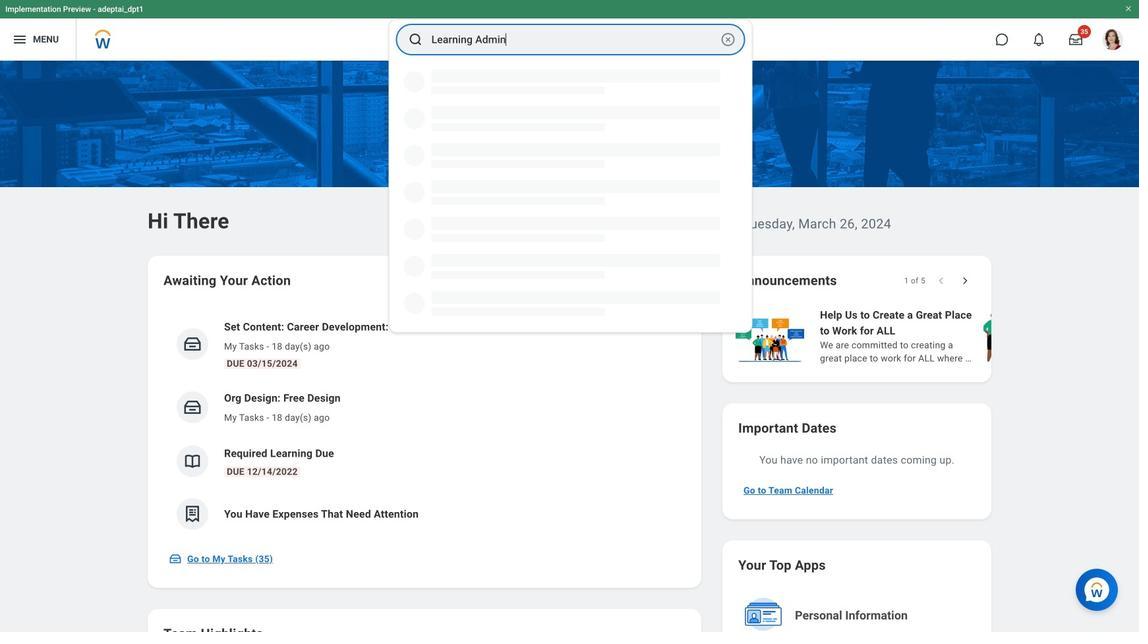 Task type: vqa. For each thing, say whether or not it's contained in the screenshot.
Embarcadero
no



Task type: locate. For each thing, give the bounding box(es) containing it.
None search field
[[389, 19, 752, 333]]

status
[[904, 276, 925, 286]]

0 horizontal spatial list
[[163, 308, 686, 541]]

chevron left small image
[[935, 274, 948, 287]]

1 vertical spatial inbox image
[[169, 552, 182, 566]]

main content
[[0, 61, 1139, 632]]

banner
[[0, 0, 1139, 61]]

inbox image
[[183, 397, 202, 417], [169, 552, 182, 566]]

dashboard expenses image
[[183, 504, 202, 524]]

0 horizontal spatial inbox image
[[169, 552, 182, 566]]

x circle image
[[720, 32, 736, 47]]

Search Workday  search field
[[431, 25, 718, 54]]

inbox large image
[[1069, 33, 1082, 46]]

search image
[[408, 32, 424, 47]]

list
[[733, 306, 1139, 366], [163, 308, 686, 541]]

book open image
[[183, 452, 202, 471]]

1 horizontal spatial inbox image
[[183, 397, 202, 417]]

inbox image
[[183, 334, 202, 354]]



Task type: describe. For each thing, give the bounding box(es) containing it.
profile logan mcneil image
[[1102, 29, 1123, 53]]

justify image
[[12, 32, 28, 47]]

1 horizontal spatial list
[[733, 306, 1139, 366]]

notifications large image
[[1032, 33, 1045, 46]]

chevron right small image
[[958, 274, 972, 287]]

0 vertical spatial inbox image
[[183, 397, 202, 417]]

close environment banner image
[[1125, 5, 1132, 13]]



